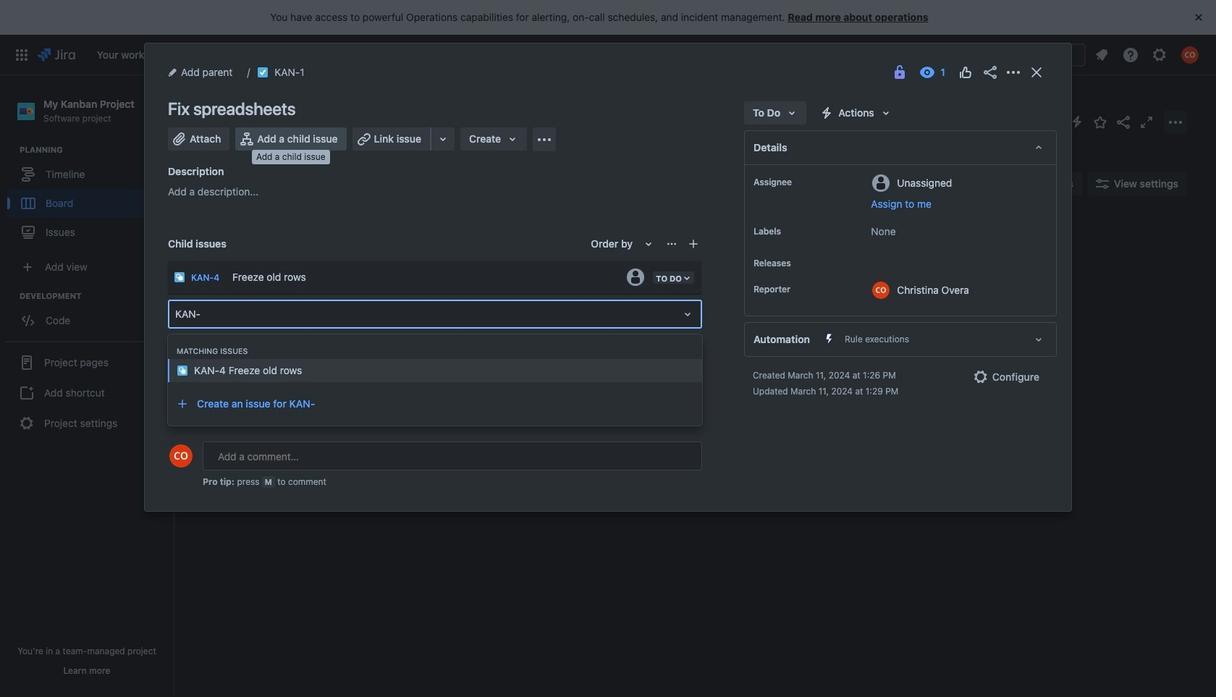 Task type: locate. For each thing, give the bounding box(es) containing it.
task image
[[215, 297, 227, 308]]

automation element
[[744, 322, 1057, 357]]

create child image
[[688, 238, 699, 250]]

issue actions image
[[666, 238, 678, 250]]

2 vertical spatial group
[[6, 341, 168, 444]]

3 list item from the left
[[226, 34, 273, 75]]

Add a comment… field
[[203, 442, 702, 471]]

1 vertical spatial heading
[[20, 290, 173, 302]]

2 heading from the top
[[20, 290, 173, 302]]

list
[[90, 34, 854, 75], [1089, 42, 1207, 68]]

banner
[[0, 34, 1216, 75]]

heading
[[20, 144, 173, 156], [20, 290, 173, 302]]

jira image
[[38, 46, 75, 63], [38, 46, 75, 63]]

tooltip
[[252, 150, 330, 164]]

1 heading from the top
[[20, 144, 173, 156]]

menu bar
[[202, 407, 344, 424]]

copy link to issue image
[[302, 66, 313, 77]]

list item
[[92, 34, 157, 75], [163, 34, 220, 75], [226, 34, 273, 75], [278, 34, 353, 75], [359, 34, 408, 75], [413, 34, 457, 75], [509, 34, 551, 75], [563, 34, 612, 75]]

1 horizontal spatial list
[[1089, 42, 1207, 68]]

2 list item from the left
[[163, 34, 220, 75]]

0 of 1 child issues complete image
[[351, 297, 363, 308]]

add app image
[[536, 131, 553, 148]]

open image
[[679, 305, 696, 323]]

dialog
[[145, 43, 1071, 511]]

0 vertical spatial heading
[[20, 144, 173, 156]]

link web pages and more image
[[434, 130, 452, 148]]

0 of 1 child issues complete image
[[351, 297, 363, 308]]

group
[[7, 144, 173, 251], [7, 290, 173, 340], [6, 341, 168, 444]]

task image
[[257, 67, 269, 78]]

search image
[[947, 49, 958, 60]]

None search field
[[941, 43, 1086, 66]]

None text field
[[175, 307, 203, 321]]

primary element
[[9, 34, 854, 75]]

enter full screen image
[[1138, 113, 1155, 131]]



Task type: describe. For each thing, give the bounding box(es) containing it.
heading for the topmost group
[[20, 144, 173, 156]]

5 list item from the left
[[359, 34, 408, 75]]

reporter pin to top. only you can see pinned fields. image
[[793, 284, 805, 295]]

close image
[[1028, 64, 1045, 81]]

heading for middle group
[[20, 290, 173, 302]]

actions image
[[1005, 64, 1022, 81]]

6 list item from the left
[[413, 34, 457, 75]]

Search field
[[941, 43, 1086, 66]]

details element
[[744, 130, 1057, 165]]

sidebar element
[[0, 75, 174, 697]]

8 list item from the left
[[563, 34, 612, 75]]

1 vertical spatial group
[[7, 290, 173, 340]]

1 list item from the left
[[92, 34, 157, 75]]

labels pin to top. only you can see pinned fields. image
[[784, 226, 796, 237]]

0 vertical spatial group
[[7, 144, 173, 251]]

0 horizontal spatial list
[[90, 34, 854, 75]]

assignee pin to top. only you can see pinned fields. image
[[795, 177, 806, 188]]

7 list item from the left
[[509, 34, 551, 75]]

Search this board text field
[[204, 171, 271, 197]]

4 list item from the left
[[278, 34, 353, 75]]

issue type: subtask image
[[174, 271, 185, 283]]

star kan board image
[[1092, 113, 1109, 131]]

vote options: no one has voted for this issue yet. image
[[957, 64, 974, 81]]

dismiss image
[[1190, 9, 1207, 26]]

more information about christina overa image
[[873, 282, 890, 299]]



Task type: vqa. For each thing, say whether or not it's contained in the screenshot.
the bottommost turn
no



